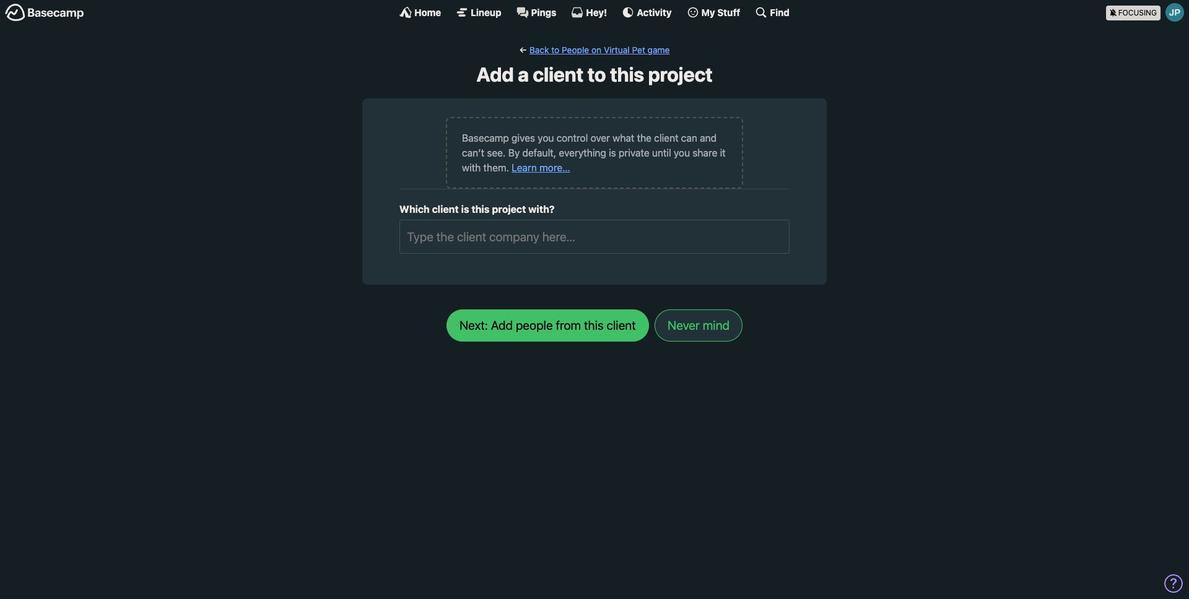 Task type: vqa. For each thing, say whether or not it's contained in the screenshot.
getting in THERE ARE TWO EASY WAYS TO FORWARD AN EMAIL TO GETTING STARTED
no



Task type: describe. For each thing, give the bounding box(es) containing it.
a
[[518, 63, 529, 86]]

1 vertical spatial project
[[492, 204, 526, 215]]

my stuff
[[701, 7, 740, 18]]

0 horizontal spatial to
[[551, 45, 559, 55]]

1 vertical spatial you
[[674, 148, 690, 159]]

them.
[[483, 163, 509, 174]]

lineup link
[[456, 6, 501, 19]]

activity
[[637, 7, 672, 18]]

until
[[652, 148, 671, 159]]

focusing button
[[1106, 0, 1189, 24]]

by
[[508, 148, 520, 159]]

it
[[720, 148, 726, 159]]

1 vertical spatial is
[[461, 204, 469, 215]]

never
[[668, 318, 700, 333]]

← back to people on virtual pet game
[[519, 45, 670, 55]]

on
[[592, 45, 602, 55]]

private
[[619, 148, 649, 159]]

gives
[[512, 133, 535, 144]]

switch accounts image
[[5, 3, 84, 22]]

1 horizontal spatial project
[[648, 63, 713, 86]]

find button
[[755, 6, 790, 19]]

back
[[529, 45, 549, 55]]

never mind link
[[655, 310, 743, 342]]

add a client to this project
[[476, 63, 713, 86]]

everything
[[559, 148, 606, 159]]

hey! button
[[571, 6, 607, 19]]

lineup
[[471, 7, 501, 18]]

learn more…
[[512, 163, 570, 174]]

home link
[[400, 6, 441, 19]]

basecamp
[[462, 133, 509, 144]]

with
[[462, 163, 481, 174]]

more…
[[540, 163, 570, 174]]

over
[[591, 133, 610, 144]]

the
[[637, 133, 652, 144]]

game
[[648, 45, 670, 55]]

activity link
[[622, 6, 672, 19]]

main element
[[0, 0, 1189, 24]]

Which client is this project with? text field
[[406, 227, 783, 247]]

hey!
[[586, 7, 607, 18]]



Task type: locate. For each thing, give the bounding box(es) containing it.
you down can
[[674, 148, 690, 159]]

1 vertical spatial to
[[588, 63, 606, 86]]

mind
[[703, 318, 730, 333]]

this down with on the left top of page
[[472, 204, 490, 215]]

0 vertical spatial is
[[609, 148, 616, 159]]

0 vertical spatial client
[[533, 63, 583, 86]]

client right which
[[432, 204, 459, 215]]

0 horizontal spatial you
[[538, 133, 554, 144]]

my stuff button
[[687, 6, 740, 19]]

focusing
[[1118, 8, 1157, 17]]

client down people
[[533, 63, 583, 86]]

find
[[770, 7, 790, 18]]

0 horizontal spatial client
[[432, 204, 459, 215]]

0 vertical spatial project
[[648, 63, 713, 86]]

learn more… link
[[512, 163, 570, 174]]

never mind
[[668, 318, 730, 333]]

pings button
[[516, 6, 556, 19]]

client
[[533, 63, 583, 86], [654, 133, 679, 144], [432, 204, 459, 215]]

to
[[551, 45, 559, 55], [588, 63, 606, 86]]

this down virtual
[[610, 63, 644, 86]]

1 horizontal spatial to
[[588, 63, 606, 86]]

virtual
[[604, 45, 630, 55]]

client inside basecamp gives you control over what the client can and can't see. by default, everything is private until you share it with them.
[[654, 133, 679, 144]]

None submit
[[446, 310, 649, 342]]

can
[[681, 133, 697, 144]]

with?
[[528, 204, 555, 215]]

to down on
[[588, 63, 606, 86]]

is down with on the left top of page
[[461, 204, 469, 215]]

0 vertical spatial to
[[551, 45, 559, 55]]

0 vertical spatial this
[[610, 63, 644, 86]]

1 horizontal spatial client
[[533, 63, 583, 86]]

1 horizontal spatial is
[[609, 148, 616, 159]]

what
[[613, 133, 635, 144]]

1 vertical spatial this
[[472, 204, 490, 215]]

1 vertical spatial client
[[654, 133, 679, 144]]

1 horizontal spatial you
[[674, 148, 690, 159]]

1 horizontal spatial this
[[610, 63, 644, 86]]

this
[[610, 63, 644, 86], [472, 204, 490, 215]]

control
[[557, 133, 588, 144]]

my
[[701, 7, 715, 18]]

back to people on virtual pet game link
[[529, 45, 670, 55]]

share
[[693, 148, 717, 159]]

can't
[[462, 148, 484, 159]]

pings
[[531, 7, 556, 18]]

2 horizontal spatial client
[[654, 133, 679, 144]]

which client is this project with?
[[399, 204, 555, 215]]

james peterson image
[[1166, 3, 1184, 22]]

you up the default,
[[538, 133, 554, 144]]

home
[[414, 7, 441, 18]]

people
[[562, 45, 589, 55]]

stuff
[[717, 7, 740, 18]]

and
[[700, 133, 717, 144]]

2 vertical spatial client
[[432, 204, 459, 215]]

which
[[399, 204, 430, 215]]

client up until
[[654, 133, 679, 144]]

default,
[[522, 148, 556, 159]]

is
[[609, 148, 616, 159], [461, 204, 469, 215]]

add
[[476, 63, 514, 86]]

is down what
[[609, 148, 616, 159]]

0 horizontal spatial project
[[492, 204, 526, 215]]

pet
[[632, 45, 645, 55]]

is inside basecamp gives you control over what the client can and can't see. by default, everything is private until you share it with them.
[[609, 148, 616, 159]]

project left with?
[[492, 204, 526, 215]]

0 horizontal spatial this
[[472, 204, 490, 215]]

basecamp gives you control over what the client can and can't see. by default, everything is private until you share it with them.
[[462, 133, 726, 174]]

0 horizontal spatial is
[[461, 204, 469, 215]]

you
[[538, 133, 554, 144], [674, 148, 690, 159]]

0 vertical spatial you
[[538, 133, 554, 144]]

project
[[648, 63, 713, 86], [492, 204, 526, 215]]

learn
[[512, 163, 537, 174]]

←
[[519, 45, 527, 55]]

see.
[[487, 148, 506, 159]]

project down 'game'
[[648, 63, 713, 86]]

to right back
[[551, 45, 559, 55]]



